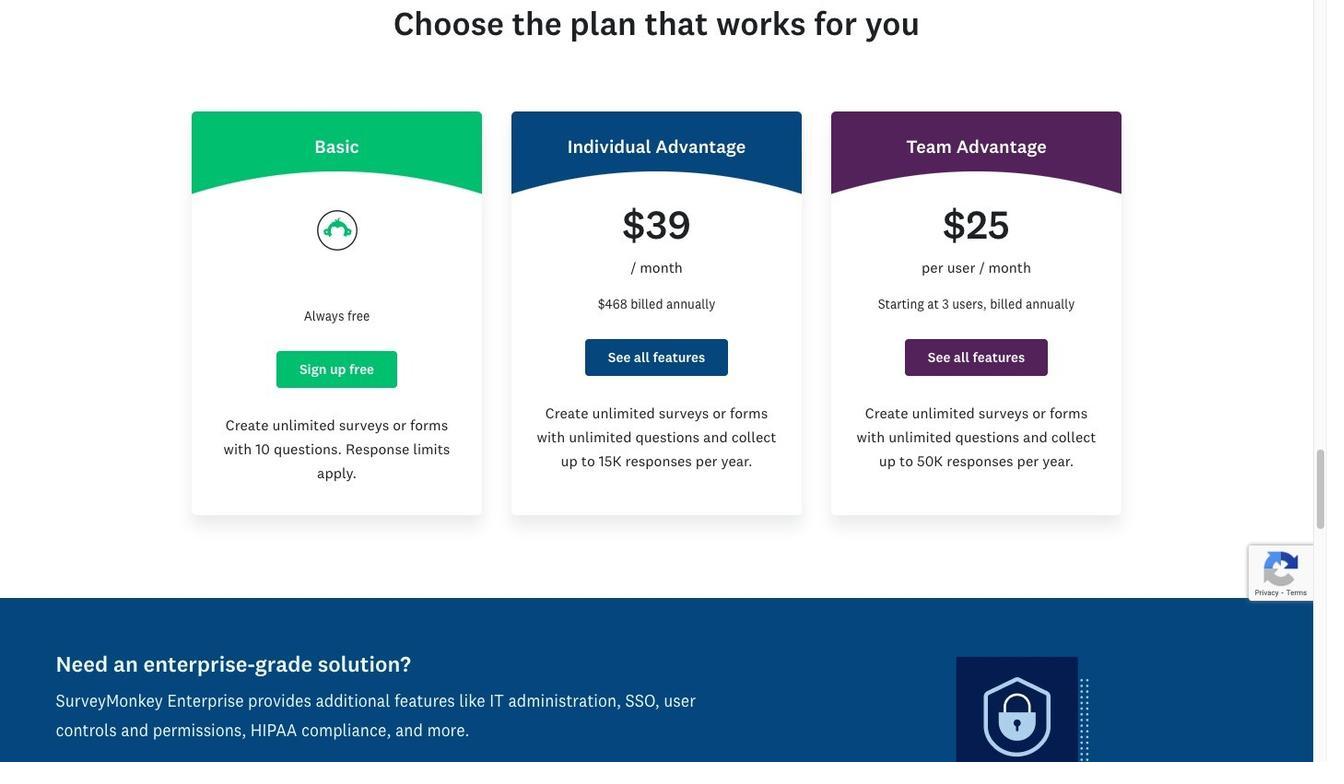 Task type: describe. For each thing, give the bounding box(es) containing it.
lock icon image
[[956, 657, 1089, 762]]



Task type: vqa. For each thing, say whether or not it's contained in the screenshot.
Notification center icon
no



